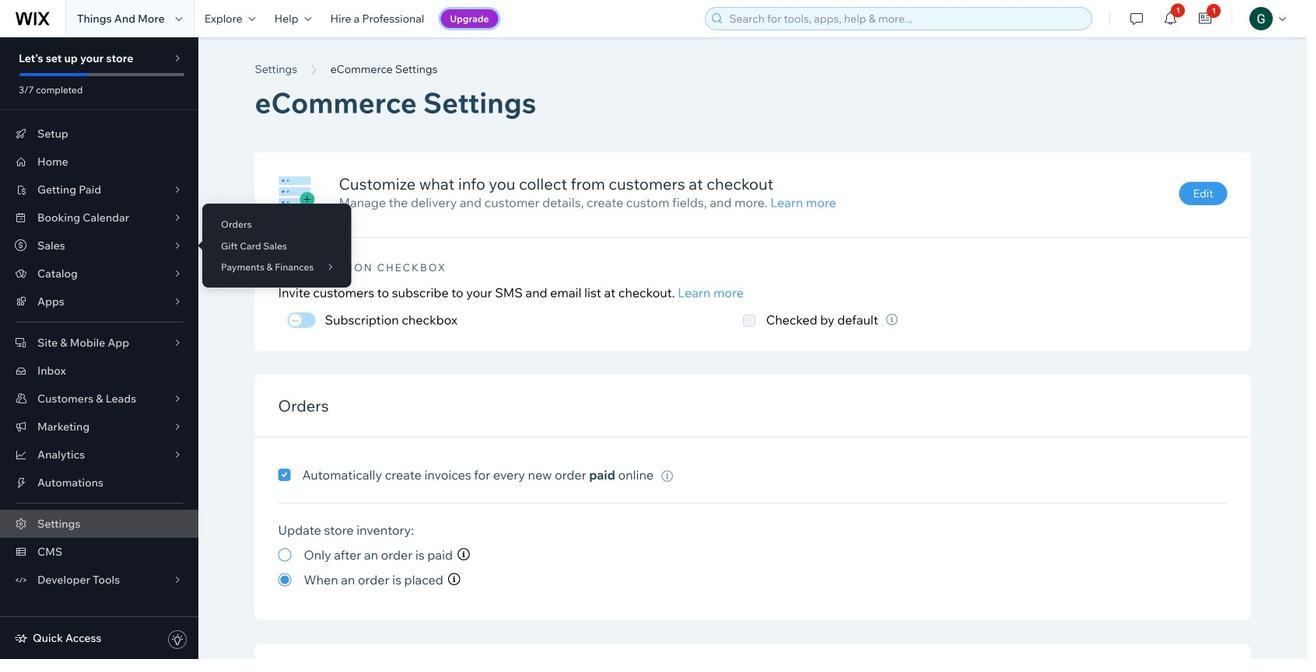 Task type: locate. For each thing, give the bounding box(es) containing it.
1 vertical spatial info tooltip image
[[458, 549, 470, 562]]

sidebar element
[[0, 37, 198, 660]]

0 vertical spatial info tooltip image
[[662, 471, 673, 483]]

1 vertical spatial info tooltip image
[[448, 574, 461, 587]]

1 horizontal spatial info tooltip image
[[886, 314, 898, 326]]

info tooltip image
[[886, 314, 898, 326], [448, 574, 461, 587]]

info tooltip image
[[662, 471, 673, 483], [458, 549, 470, 562]]

0 vertical spatial info tooltip image
[[886, 314, 898, 326]]



Task type: describe. For each thing, give the bounding box(es) containing it.
0 horizontal spatial info tooltip image
[[458, 549, 470, 562]]

1 horizontal spatial info tooltip image
[[662, 471, 673, 483]]

0 horizontal spatial info tooltip image
[[448, 574, 461, 587]]

Search for tools, apps, help & more... field
[[725, 8, 1087, 30]]



Task type: vqa. For each thing, say whether or not it's contained in the screenshot.
the topmost info tooltip icon
yes



